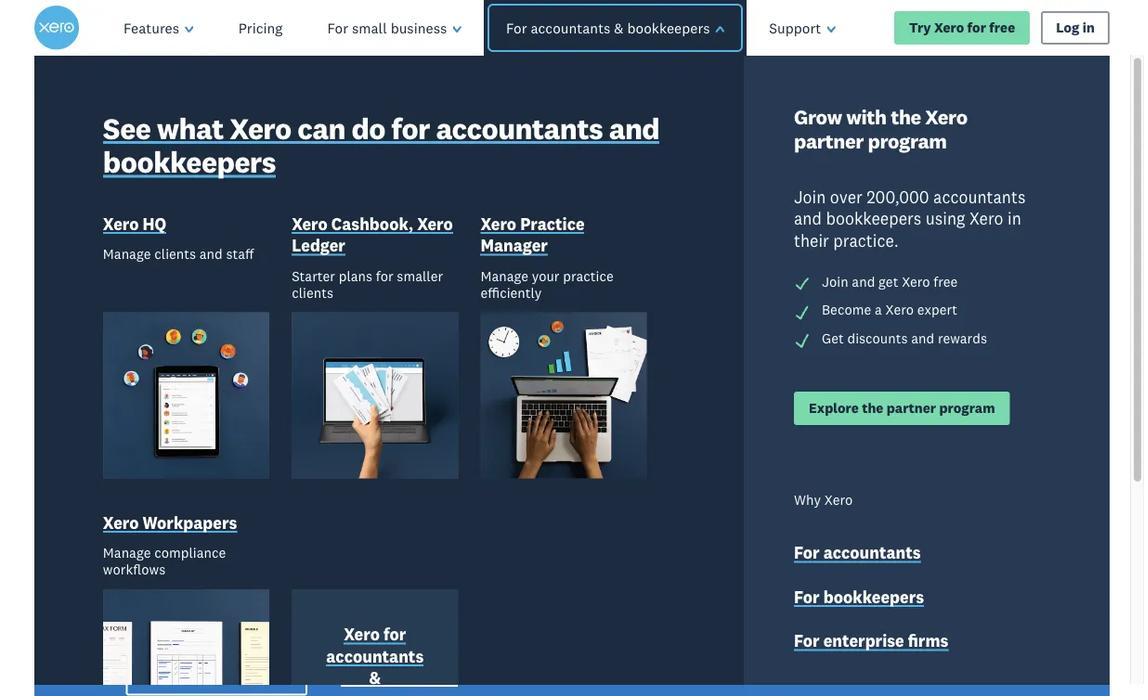 Task type: locate. For each thing, give the bounding box(es) containing it.
free inside limited time offer: get 50% off for 3 months* plus free onboarding when you purchase xero.
[[381, 536, 425, 568]]

1 horizontal spatial in
[[1083, 19, 1095, 36]]

features
[[124, 19, 179, 37]]

in
[[1083, 19, 1095, 36], [1008, 208, 1022, 229]]

included image down included image
[[794, 332, 811, 349]]

onboarding
[[126, 567, 256, 599]]

free up expert
[[934, 273, 958, 290]]

for small business button
[[305, 0, 484, 56]]

accountants
[[531, 19, 611, 37], [436, 109, 603, 146], [934, 186, 1026, 207], [824, 543, 921, 563], [326, 646, 424, 666]]

get
[[822, 329, 844, 347], [344, 505, 385, 537]]

months*
[[221, 536, 319, 568]]

0 vertical spatial program
[[868, 128, 947, 153]]

1 vertical spatial included image
[[794, 332, 811, 349]]

and
[[609, 109, 660, 146], [794, 208, 822, 229], [200, 245, 223, 262], [852, 273, 875, 290], [912, 329, 935, 347]]

xero inside "back to what you love with xero accounting software"
[[274, 280, 414, 364]]

with right grow
[[847, 104, 887, 130]]

all
[[403, 671, 419, 688]]

1 horizontal spatial can
[[297, 109, 345, 146]]

partner
[[794, 128, 864, 153], [887, 399, 937, 417]]

1 vertical spatial can
[[250, 671, 273, 688]]

what for see what xero can do for accountants and bookkeepers
[[157, 109, 224, 146]]

what right learn
[[181, 671, 213, 688]]

manage down manager
[[481, 267, 529, 284]]

0 horizontal spatial in
[[1008, 208, 1022, 229]]

time
[[220, 505, 271, 537]]

bookkeepers inside dropdown button
[[628, 19, 710, 37]]

can
[[297, 109, 345, 146], [250, 671, 273, 688]]

xero
[[935, 19, 965, 36], [926, 104, 968, 130], [230, 109, 291, 146], [970, 208, 1004, 229], [103, 213, 139, 234], [292, 213, 328, 234], [417, 213, 453, 234], [481, 213, 517, 234], [902, 273, 931, 290], [274, 280, 414, 364], [886, 301, 914, 318], [825, 491, 853, 509], [103, 513, 139, 533], [344, 624, 380, 645], [217, 671, 247, 688]]

for
[[327, 19, 348, 37], [506, 19, 527, 37], [794, 543, 820, 563], [794, 587, 820, 607], [794, 631, 820, 651]]

what for learn what xero can do
[[181, 671, 213, 688]]

0 vertical spatial the
[[891, 104, 921, 130]]

bookkeepers inside see what xero can do for accountants and bookkeepers
[[103, 143, 276, 180]]

grow
[[794, 104, 842, 130]]

xero inside xero practice manager
[[481, 213, 517, 234]]

&
[[614, 19, 624, 37], [369, 668, 381, 688]]

offer:
[[278, 505, 338, 537]]

get inside limited time offer: get 50% off for 3 months* plus free onboarding when you purchase xero.
[[344, 505, 385, 537]]

1 horizontal spatial free
[[934, 273, 958, 290]]

you
[[126, 220, 236, 303], [329, 567, 370, 599]]

200,000
[[867, 186, 930, 207]]

2 vertical spatial free
[[381, 536, 425, 568]]

1 vertical spatial clients
[[292, 284, 333, 301]]

2 vertical spatial what
[[181, 671, 213, 688]]

the right explore
[[862, 399, 884, 417]]

join inside join over 200,000 accountants and bookkeepers using xero in their practice.
[[794, 186, 826, 207]]

clients down hq
[[154, 245, 196, 262]]

plans
[[339, 267, 373, 284], [422, 671, 458, 688]]

1 vertical spatial with
[[126, 280, 260, 364]]

discounts
[[848, 329, 908, 347]]

xero homepage image
[[34, 6, 79, 50]]

included image
[[794, 276, 811, 292], [794, 332, 811, 349]]

with down manage clients and staff at top
[[126, 280, 260, 364]]

join left over in the top right of the page
[[794, 186, 826, 207]]

xero for accountants & bookkeepers
[[325, 624, 426, 697]]

for accountants & bookkeepers
[[506, 19, 710, 37]]

partner inside grow with the xero partner program
[[794, 128, 864, 153]]

plus
[[325, 536, 374, 568]]

0 vertical spatial free
[[990, 19, 1016, 36]]

for enterprise firms
[[794, 631, 949, 651]]

0 horizontal spatial you
[[126, 220, 236, 303]]

program up 200,000
[[868, 128, 947, 153]]

manage clients and staff
[[103, 245, 254, 262]]

0 vertical spatial plans
[[339, 267, 373, 284]]

1 vertical spatial manage
[[481, 267, 529, 284]]

love
[[250, 220, 376, 303]]

program down rewards
[[940, 399, 996, 417]]

1 vertical spatial get
[[344, 505, 385, 537]]

their
[[794, 230, 829, 250]]

for for for small business
[[327, 19, 348, 37]]

manage for xero practice manager
[[481, 267, 529, 284]]

1 vertical spatial &
[[369, 668, 381, 688]]

1 vertical spatial you
[[329, 567, 370, 599]]

support button
[[747, 0, 858, 56]]

manage down xero workpapers link
[[103, 544, 151, 562]]

1 horizontal spatial clients
[[292, 284, 333, 301]]

learn what xero can do link
[[126, 663, 307, 696]]

cashbook,
[[332, 213, 414, 234]]

with
[[847, 104, 887, 130], [126, 280, 260, 364]]

what inside see what xero can do for accountants and bookkeepers
[[157, 109, 224, 146]]

for inside limited time offer: get 50% off for 3 months* plus free onboarding when you purchase xero.
[[162, 536, 194, 568]]

software
[[126, 400, 392, 484]]

program
[[868, 128, 947, 153], [940, 399, 996, 417]]

plans right starter
[[339, 267, 373, 284]]

0 vertical spatial with
[[847, 104, 887, 130]]

0 horizontal spatial do
[[276, 671, 293, 688]]

using
[[926, 208, 966, 229]]

1 included image from the top
[[794, 276, 811, 292]]

free left log
[[990, 19, 1016, 36]]

manage inside manage compliance workflows
[[103, 544, 151, 562]]

0 vertical spatial manage
[[103, 245, 151, 262]]

in right log
[[1083, 19, 1095, 36]]

compliance
[[154, 544, 226, 562]]

1 horizontal spatial &
[[614, 19, 624, 37]]

see what xero can do for accountants and bookkeepers link
[[103, 109, 675, 184]]

xero inside see what xero can do for accountants and bookkeepers
[[230, 109, 291, 146]]

0 horizontal spatial can
[[250, 671, 273, 688]]

rewards
[[938, 329, 988, 347]]

the inside grow with the xero partner program
[[891, 104, 921, 130]]

the up 200,000
[[891, 104, 921, 130]]

features button
[[101, 0, 216, 56]]

1 horizontal spatial with
[[847, 104, 887, 130]]

2 horizontal spatial free
[[990, 19, 1016, 36]]

0 horizontal spatial get
[[344, 505, 385, 537]]

join for join over 200,000 accountants and bookkeepers using xero in their practice.
[[794, 186, 826, 207]]

for inside for bookkeepers link
[[794, 587, 820, 607]]

0 vertical spatial clients
[[154, 245, 196, 262]]

0 horizontal spatial &
[[369, 668, 381, 688]]

do for learn
[[276, 671, 293, 688]]

0 horizontal spatial the
[[862, 399, 884, 417]]

with inside grow with the xero partner program
[[847, 104, 887, 130]]

xero cashbook, xero ledger
[[292, 213, 453, 255]]

0 vertical spatial &
[[614, 19, 624, 37]]

& inside xero for accountants & bookkeepers
[[369, 668, 381, 688]]

for inside 'for accountants & bookkeepers' dropdown button
[[506, 19, 527, 37]]

grow with the xero partner program
[[794, 104, 968, 153]]

manage inside the manage your practice efficiently
[[481, 267, 529, 284]]

support
[[769, 19, 822, 37]]

get left 50%
[[344, 505, 385, 537]]

practice
[[520, 213, 585, 234]]

partner down get discounts and rewards at the right
[[887, 399, 937, 417]]

0 horizontal spatial partner
[[794, 128, 864, 153]]

0 vertical spatial get
[[822, 329, 844, 347]]

1 horizontal spatial plans
[[422, 671, 458, 688]]

1 horizontal spatial you
[[329, 567, 370, 599]]

log
[[1056, 19, 1080, 36]]

do inside see what xero can do for accountants and bookkeepers
[[352, 109, 385, 146]]

2 included image from the top
[[794, 332, 811, 349]]

can for learn
[[250, 671, 273, 688]]

included image for get discounts and rewards
[[794, 332, 811, 349]]

1 vertical spatial plans
[[422, 671, 458, 688]]

get down 'become'
[[822, 329, 844, 347]]

0 vertical spatial in
[[1083, 19, 1095, 36]]

0 vertical spatial do
[[352, 109, 385, 146]]

1 horizontal spatial partner
[[887, 399, 937, 417]]

join over 200,000 accountants and bookkeepers using xero in their practice.
[[794, 186, 1026, 250]]

for inside for small business dropdown button
[[327, 19, 348, 37]]

you inside limited time offer: get 50% off for 3 months* plus free onboarding when you purchase xero.
[[329, 567, 370, 599]]

plans right all
[[422, 671, 458, 688]]

back to what you love with xero accounting software
[[126, 99, 465, 484]]

join for join and get xero free
[[822, 273, 849, 290]]

1 vertical spatial in
[[1008, 208, 1022, 229]]

in inside join over 200,000 accountants and bookkeepers using xero in their practice.
[[1008, 208, 1022, 229]]

can inside see what xero can do for accountants and bookkeepers
[[297, 109, 345, 146]]

free
[[990, 19, 1016, 36], [934, 273, 958, 290], [381, 536, 425, 568]]

limited
[[126, 505, 213, 537]]

2 vertical spatial manage
[[103, 544, 151, 562]]

for inside the for enterprise firms link
[[794, 631, 820, 651]]

0 vertical spatial partner
[[794, 128, 864, 153]]

xero inside xero for accountants & bookkeepers
[[344, 624, 380, 645]]

for for for accountants & bookkeepers
[[506, 19, 527, 37]]

0 vertical spatial join
[[794, 186, 826, 207]]

off
[[126, 536, 156, 568]]

1 vertical spatial join
[[822, 273, 849, 290]]

0 horizontal spatial plans
[[339, 267, 373, 284]]

0 vertical spatial can
[[297, 109, 345, 146]]

1 vertical spatial what
[[204, 160, 356, 243]]

and inside join over 200,000 accountants and bookkeepers using xero in their practice.
[[794, 208, 822, 229]]

for bookkeepers link
[[794, 586, 924, 611]]

1 vertical spatial do
[[276, 671, 293, 688]]

manager
[[481, 235, 548, 255]]

0 vertical spatial included image
[[794, 276, 811, 292]]

the
[[891, 104, 921, 130], [862, 399, 884, 417]]

explore
[[809, 399, 859, 417]]

included image up included image
[[794, 276, 811, 292]]

0 horizontal spatial free
[[381, 536, 425, 568]]

what right see
[[157, 109, 224, 146]]

1 horizontal spatial the
[[891, 104, 921, 130]]

join up 'become'
[[822, 273, 849, 290]]

1 vertical spatial partner
[[887, 399, 937, 417]]

what up staff at the top
[[204, 160, 356, 243]]

for inside for accountants link
[[794, 543, 820, 563]]

for inside starter plans for smaller clients
[[376, 267, 394, 284]]

0 horizontal spatial clients
[[154, 245, 196, 262]]

do
[[352, 109, 385, 146], [276, 671, 293, 688]]

back
[[248, 99, 395, 183]]

manage down the xero hq link
[[103, 245, 151, 262]]

with inside "back to what you love with xero accounting software"
[[126, 280, 260, 364]]

starter plans for smaller clients
[[292, 267, 443, 301]]

0 horizontal spatial with
[[126, 280, 260, 364]]

partner up over in the top right of the page
[[794, 128, 864, 153]]

free right "plus" in the bottom of the page
[[381, 536, 425, 568]]

in right the using
[[1008, 208, 1022, 229]]

0 vertical spatial you
[[126, 220, 236, 303]]

clients down ledger
[[292, 284, 333, 301]]

0 vertical spatial what
[[157, 109, 224, 146]]

compare
[[341, 671, 399, 688]]

1 horizontal spatial do
[[352, 109, 385, 146]]



Task type: vqa. For each thing, say whether or not it's contained in the screenshot.
CLIENT
no



Task type: describe. For each thing, give the bounding box(es) containing it.
pricing link
[[216, 0, 305, 56]]

workpapers
[[143, 513, 237, 533]]

for accountants & bookkeepers button
[[478, 0, 753, 56]]

accountants inside 'for accountants & bookkeepers' dropdown button
[[531, 19, 611, 37]]

manage for xero workpapers
[[103, 544, 151, 562]]

for for for accountants
[[794, 543, 820, 563]]

accountants inside join over 200,000 accountants and bookkeepers using xero in their practice.
[[934, 186, 1026, 207]]

3
[[201, 536, 214, 568]]

log in link
[[1042, 11, 1110, 45]]

learn what xero can do
[[141, 671, 293, 688]]

compare all plans
[[341, 671, 458, 688]]

try xero for free link
[[895, 11, 1030, 45]]

efficiently
[[481, 284, 542, 301]]

accountants inside for accountants link
[[824, 543, 921, 563]]

starter
[[292, 267, 335, 284]]

clients inside starter plans for smaller clients
[[292, 284, 333, 301]]

limited time offer: get 50% off for 3 months* plus free onboarding when you purchase xero.
[[126, 505, 442, 630]]

xero practice manager
[[481, 213, 585, 255]]

for for for bookkeepers
[[794, 587, 820, 607]]

free inside the try xero for free link
[[990, 19, 1016, 36]]

program inside grow with the xero partner program
[[868, 128, 947, 153]]

when
[[262, 567, 323, 599]]

50%
[[391, 505, 442, 537]]

log in
[[1056, 19, 1095, 36]]

& inside dropdown button
[[614, 19, 624, 37]]

get
[[879, 273, 899, 290]]

for small business
[[327, 19, 447, 37]]

workflows
[[103, 561, 166, 578]]

for enterprise firms link
[[794, 630, 949, 655]]

you inside "back to what you love with xero accounting software"
[[126, 220, 236, 303]]

xero for accountants & bookkeepers link
[[325, 624, 426, 697]]

expert
[[918, 301, 958, 318]]

xero cashbook, xero ledger link
[[292, 213, 458, 259]]

for inside xero for accountants & bookkeepers
[[384, 624, 406, 645]]

manage for xero hq
[[103, 245, 151, 262]]

xero workpapers
[[103, 513, 237, 533]]

accountants inside see what xero can do for accountants and bookkeepers
[[436, 109, 603, 146]]

ledger
[[292, 235, 346, 255]]

for bookkeepers
[[794, 587, 924, 607]]

xero inside grow with the xero partner program
[[926, 104, 968, 130]]

learn
[[141, 671, 178, 688]]

your
[[532, 267, 560, 284]]

accounting
[[126, 340, 465, 424]]

accountants inside xero for accountants & bookkeepers
[[326, 646, 424, 666]]

xero practice manager link
[[481, 213, 647, 259]]

enterprise
[[824, 631, 905, 651]]

business
[[391, 19, 447, 37]]

bookkeepers inside join over 200,000 accountants and bookkeepers using xero in their practice.
[[826, 208, 922, 229]]

1 vertical spatial program
[[940, 399, 996, 417]]

hq
[[143, 213, 166, 234]]

and inside see what xero can do for accountants and bookkeepers
[[609, 109, 660, 146]]

why xero
[[794, 491, 853, 509]]

smaller
[[397, 267, 443, 284]]

explore the partner program link
[[794, 392, 1010, 425]]

compare all plans link
[[341, 671, 458, 691]]

a xero user decorating a cake with blue icing. social proof badges surrounding the circular image. image
[[584, 56, 1110, 697]]

become a xero expert
[[822, 301, 958, 318]]

try
[[910, 19, 932, 36]]

staff
[[226, 245, 254, 262]]

manage compliance workflows
[[103, 544, 226, 578]]

for accountants
[[794, 543, 921, 563]]

what inside "back to what you love with xero accounting software"
[[204, 160, 356, 243]]

a
[[875, 301, 882, 318]]

xero workpapers link
[[103, 512, 237, 537]]

do for see
[[352, 109, 385, 146]]

firms
[[908, 631, 949, 651]]

for accountants link
[[794, 542, 921, 567]]

explore the partner program
[[809, 399, 996, 417]]

see what xero can do for accountants and bookkeepers
[[103, 109, 660, 180]]

small
[[352, 19, 387, 37]]

practice
[[563, 267, 614, 284]]

for for for enterprise firms
[[794, 631, 820, 651]]

try xero for free
[[910, 19, 1016, 36]]

1 vertical spatial the
[[862, 399, 884, 417]]

can for see
[[297, 109, 345, 146]]

plans inside compare all plans link
[[422, 671, 458, 688]]

1 horizontal spatial get
[[822, 329, 844, 347]]

why
[[794, 491, 821, 509]]

over
[[830, 186, 863, 207]]

xero.
[[237, 598, 295, 630]]

pricing
[[238, 19, 283, 37]]

become
[[822, 301, 872, 318]]

xero hq link
[[103, 213, 166, 237]]

included image for join and get xero free
[[794, 276, 811, 292]]

1 vertical spatial free
[[934, 273, 958, 290]]

manage your practice efficiently
[[481, 267, 614, 301]]

to
[[126, 160, 190, 243]]

join and get xero free
[[822, 273, 958, 290]]

see
[[103, 109, 151, 146]]

xero inside join over 200,000 accountants and bookkeepers using xero in their practice.
[[970, 208, 1004, 229]]

purchase
[[126, 598, 230, 630]]

for inside see what xero can do for accountants and bookkeepers
[[391, 109, 430, 146]]

practice.
[[834, 230, 899, 250]]

plans inside starter plans for smaller clients
[[339, 267, 373, 284]]

included image
[[794, 304, 811, 321]]

xero hq
[[103, 213, 166, 234]]

get discounts and rewards
[[822, 329, 988, 347]]



